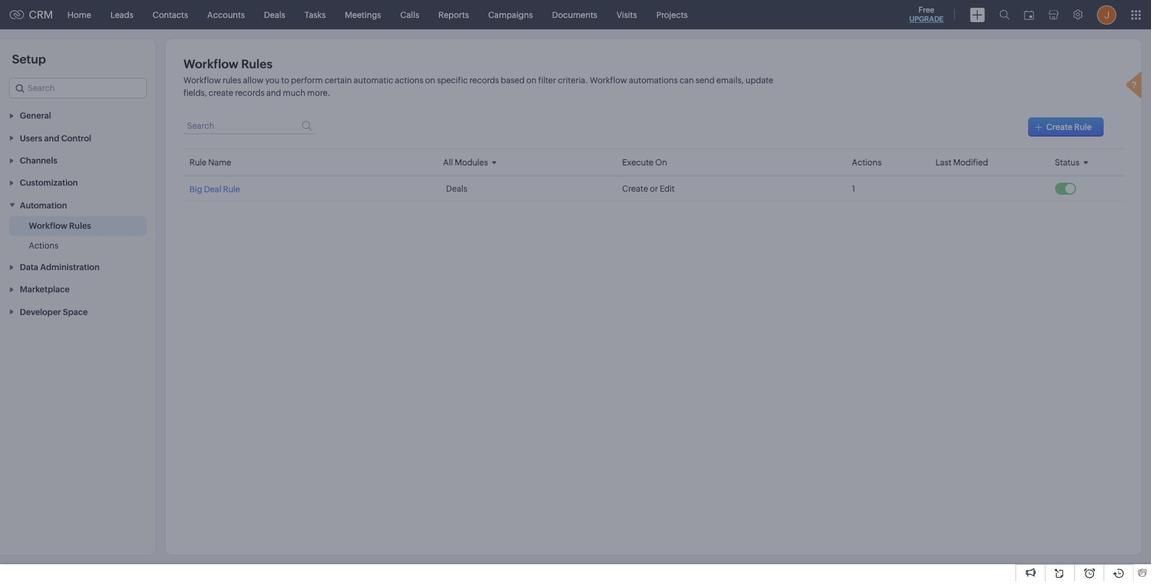 Task type: locate. For each thing, give the bounding box(es) containing it.
reports
[[439, 10, 469, 19]]

perform up more. in the top left of the page
[[291, 76, 323, 85]]

0 horizontal spatial create
[[622, 184, 648, 194]]

1 vertical spatial actions
[[29, 241, 59, 250]]

records down allow
[[235, 88, 265, 98]]

projects
[[656, 10, 688, 19]]

0 horizontal spatial rule
[[189, 157, 206, 167]]

0 vertical spatial workflow rules
[[183, 57, 273, 71]]

filter
[[538, 76, 556, 85]]

setup
[[12, 52, 46, 66]]

rule inside button
[[1074, 122, 1092, 132]]

deals link
[[254, 0, 295, 29]]

1 vertical spatial records
[[235, 88, 265, 98]]

free
[[919, 5, 935, 14]]

on left filter
[[526, 76, 537, 85]]

create
[[209, 88, 233, 98]]

leads
[[110, 10, 133, 19]]

specific
[[437, 76, 468, 85]]

0 vertical spatial perform
[[625, 37, 657, 46]]

rule name
[[189, 157, 231, 167]]

to down performed. at the right top
[[615, 37, 623, 46]]

0 horizontal spatial on
[[425, 76, 435, 85]]

0 horizontal spatial workflow rules
[[29, 221, 91, 231]]

documents link
[[543, 0, 607, 29]]

0 horizontal spatial rules
[[69, 221, 91, 231]]

rules up allow
[[241, 57, 273, 71]]

0 vertical spatial actions
[[852, 157, 882, 167]]

actions down workflow rules link at the left
[[29, 241, 59, 250]]

rules
[[241, 57, 273, 71], [69, 221, 91, 231]]

performed.
[[589, 13, 655, 27]]

automation region
[[0, 216, 156, 256]]

leads link
[[101, 0, 143, 29]]

administrator.
[[517, 46, 572, 56]]

2 horizontal spatial rule
[[1074, 122, 1092, 132]]

0 vertical spatial records
[[470, 76, 499, 85]]

1 vertical spatial rules
[[69, 221, 91, 231]]

actions
[[852, 157, 882, 167], [29, 241, 59, 250]]

rule
[[1074, 122, 1092, 132], [189, 157, 206, 167], [223, 185, 240, 194]]

search image
[[1000, 10, 1010, 20]]

1 vertical spatial to
[[281, 76, 289, 85]]

1 horizontal spatial records
[[470, 76, 499, 85]]

on right actions
[[425, 76, 435, 85]]

or
[[650, 184, 658, 194]]

1 vertical spatial create
[[622, 184, 648, 194]]

1
[[852, 184, 856, 194]]

1 horizontal spatial actions
[[852, 157, 882, 167]]

to inside workflow rules allow you to perform certain automatic actions on specific records based on filter criteria. workflow automations can send emails, update fields, create records and much more.
[[281, 76, 289, 85]]

have
[[507, 37, 526, 46]]

on
[[425, 76, 435, 85], [526, 76, 537, 85]]

actions up 1
[[852, 157, 882, 167]]

contact
[[465, 46, 496, 56]]

create for create rule
[[1047, 122, 1073, 132]]

1 vertical spatial deals
[[446, 184, 468, 194]]

0 horizontal spatial records
[[235, 88, 265, 98]]

0 vertical spatial deals
[[264, 10, 285, 19]]

1 horizontal spatial rule
[[223, 185, 240, 194]]

perform inside workflow rules allow you to perform certain automatic actions on specific records based on filter criteria. workflow automations can send emails, update fields, create records and much more.
[[291, 76, 323, 85]]

meetings
[[345, 10, 381, 19]]

1 horizontal spatial rules
[[241, 57, 273, 71]]

1 vertical spatial perform
[[291, 76, 323, 85]]

records left the based
[[470, 76, 499, 85]]

perform left this
[[625, 37, 657, 46]]

workflow rules inside automation region
[[29, 221, 91, 231]]

1 vertical spatial workflow rules
[[29, 221, 91, 231]]

1 horizontal spatial deals
[[446, 184, 468, 194]]

create or edit
[[622, 184, 675, 194]]

0 vertical spatial rule
[[1074, 122, 1092, 132]]

0 vertical spatial to
[[615, 37, 623, 46]]

profile image
[[1097, 5, 1117, 24]]

fields,
[[183, 88, 207, 98]]

perform inside the you do not have sufficient permissions to perform this operation. contact your administrator.
[[625, 37, 657, 46]]

create inside create rule button
[[1047, 122, 1073, 132]]

to right you
[[281, 76, 289, 85]]

workflow rules up rules
[[183, 57, 273, 71]]

create for create or edit
[[622, 184, 648, 194]]

projects link
[[647, 0, 698, 29]]

1 horizontal spatial on
[[526, 76, 537, 85]]

home link
[[58, 0, 101, 29]]

2 vertical spatial rule
[[223, 185, 240, 194]]

1 horizontal spatial perform
[[625, 37, 657, 46]]

create
[[1047, 122, 1073, 132], [622, 184, 648, 194]]

1 horizontal spatial create
[[1047, 122, 1073, 132]]

workflow right the 'criteria.'
[[590, 76, 627, 85]]

records
[[470, 76, 499, 85], [235, 88, 265, 98]]

0 horizontal spatial perform
[[291, 76, 323, 85]]

workflow up actions "link"
[[29, 221, 67, 231]]

execute
[[622, 157, 654, 167]]

rules inside automation region
[[69, 221, 91, 231]]

rules down automation dropdown button
[[69, 221, 91, 231]]

perform
[[625, 37, 657, 46], [291, 76, 323, 85]]

actions link
[[29, 240, 59, 252]]

crm link
[[10, 8, 53, 21]]

1 horizontal spatial to
[[615, 37, 623, 46]]

deal
[[204, 185, 221, 194]]

you
[[265, 76, 280, 85]]

0 vertical spatial rules
[[241, 57, 273, 71]]

1 horizontal spatial workflow rules
[[183, 57, 273, 71]]

certain
[[325, 76, 352, 85]]

0 horizontal spatial deals
[[264, 10, 285, 19]]

0 horizontal spatial actions
[[29, 241, 59, 250]]

to
[[615, 37, 623, 46], [281, 76, 289, 85]]

last
[[936, 157, 952, 167]]

campaigns link
[[479, 0, 543, 29]]

0 horizontal spatial to
[[281, 76, 289, 85]]

reports link
[[429, 0, 479, 29]]

workflow rules up actions "link"
[[29, 221, 91, 231]]

None button
[[712, 68, 748, 87]]

workflow up rules
[[183, 57, 239, 71]]

documents
[[552, 10, 598, 19]]

deals
[[264, 10, 285, 19], [446, 184, 468, 194]]

workflow
[[183, 57, 239, 71], [183, 76, 221, 85], [590, 76, 627, 85], [29, 221, 67, 231]]

0 vertical spatial create
[[1047, 122, 1073, 132]]

can
[[680, 76, 694, 85]]

1 on from the left
[[425, 76, 435, 85]]

workflow up the fields,
[[183, 76, 221, 85]]

workflow rules
[[183, 57, 273, 71], [29, 221, 91, 231]]

deals inside deals link
[[264, 10, 285, 19]]

send
[[696, 76, 715, 85]]

action
[[491, 13, 527, 27]]



Task type: vqa. For each thing, say whether or not it's contained in the screenshot.
not
yes



Task type: describe. For each thing, give the bounding box(es) containing it.
accounts
[[207, 10, 245, 19]]

and
[[266, 88, 281, 98]]

your
[[498, 46, 515, 56]]

criteria.
[[558, 76, 588, 85]]

automation
[[20, 201, 67, 210]]

name
[[208, 157, 231, 167]]

create rule
[[1047, 122, 1092, 132]]

allow
[[243, 76, 264, 85]]

to inside the you do not have sufficient permissions to perform this operation. contact your administrator.
[[615, 37, 623, 46]]

emails,
[[717, 76, 744, 85]]

this
[[658, 37, 672, 46]]

tasks
[[305, 10, 326, 19]]

more.
[[307, 88, 330, 98]]

much
[[283, 88, 306, 98]]

modified
[[953, 157, 988, 167]]

do
[[481, 37, 491, 46]]

automations
[[629, 76, 678, 85]]

execute on
[[622, 157, 667, 167]]

workflow inside workflow rules link
[[29, 221, 67, 231]]

search element
[[992, 0, 1017, 29]]

profile element
[[1090, 0, 1124, 29]]

2 on from the left
[[526, 76, 537, 85]]

sufficient
[[528, 37, 564, 46]]

create menu element
[[963, 0, 992, 29]]

visits
[[617, 10, 637, 19]]

contacts
[[153, 10, 188, 19]]

automation button
[[0, 194, 156, 216]]

not
[[493, 37, 506, 46]]

1 vertical spatial rule
[[189, 157, 206, 167]]

you
[[465, 37, 479, 46]]

contacts link
[[143, 0, 198, 29]]

free upgrade
[[910, 5, 944, 23]]

permissions
[[566, 37, 613, 46]]

this
[[465, 13, 488, 27]]

operation.
[[674, 37, 715, 46]]

home
[[68, 10, 91, 19]]

actions
[[395, 76, 424, 85]]

crm
[[29, 8, 53, 21]]

calls
[[400, 10, 419, 19]]

big deal rule
[[189, 185, 240, 194]]

workflow rules allow you to perform certain automatic actions on specific records based on filter criteria. workflow automations can send emails, update fields, create records and much more.
[[183, 76, 774, 98]]

on
[[655, 157, 667, 167]]

create menu image
[[970, 7, 985, 22]]

campaigns
[[488, 10, 533, 19]]

automatic
[[354, 76, 393, 85]]

calendar image
[[1024, 10, 1034, 19]]

calls link
[[391, 0, 429, 29]]

this action cannot be performed.
[[465, 13, 655, 27]]

upgrade
[[910, 15, 944, 23]]

actions inside automation region
[[29, 241, 59, 250]]

update
[[746, 76, 774, 85]]

you do not have sufficient permissions to perform this operation. contact your administrator.
[[465, 37, 715, 56]]

big deal rule link
[[189, 184, 240, 194]]

last modified
[[936, 157, 988, 167]]

meetings link
[[335, 0, 391, 29]]

visits link
[[607, 0, 647, 29]]

be
[[572, 13, 587, 27]]

tasks link
[[295, 0, 335, 29]]

rules
[[223, 76, 241, 85]]

workflow rules link
[[29, 220, 91, 232]]

accounts link
[[198, 0, 254, 29]]

edit
[[660, 184, 675, 194]]

based
[[501, 76, 525, 85]]

create rule button
[[1029, 118, 1104, 137]]

Search text field
[[183, 118, 315, 134]]

big
[[189, 185, 202, 194]]

cannot
[[529, 13, 569, 27]]



